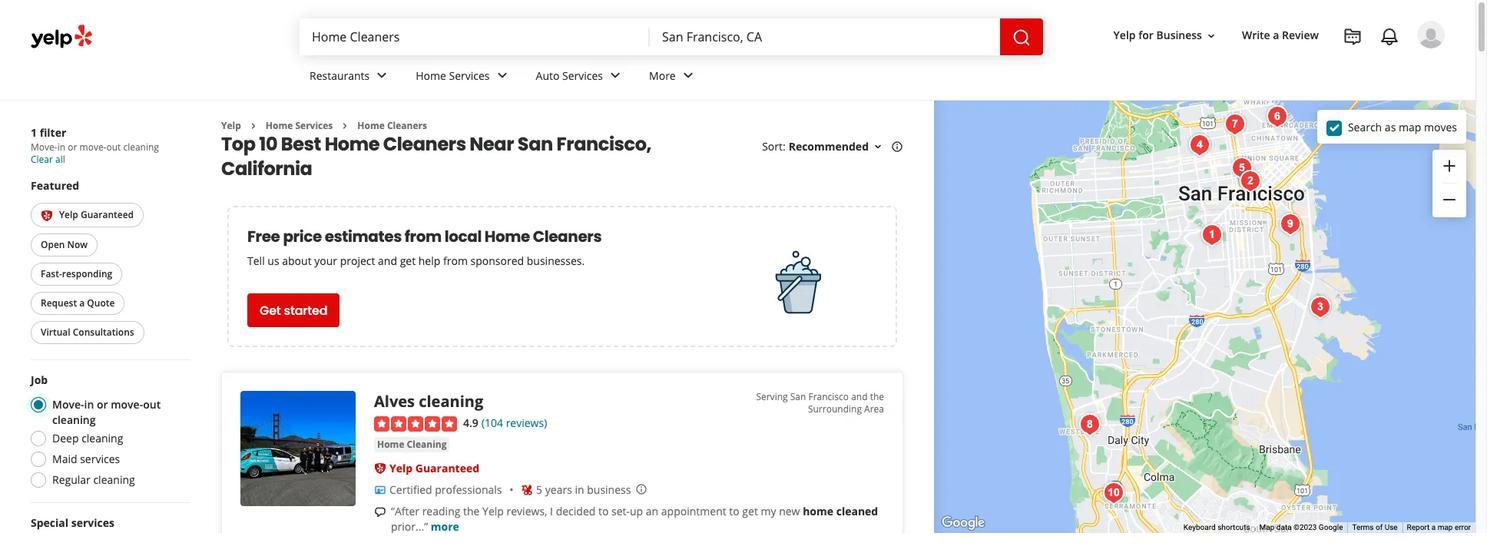 Task type: describe. For each thing, give the bounding box(es) containing it.
clear all link
[[31, 153, 65, 166]]

the inside serving san francisco and the surrounding area
[[870, 391, 884, 404]]

business
[[1157, 28, 1202, 43]]

tell
[[247, 254, 265, 268]]

terms of use
[[1352, 523, 1398, 532]]

yelp for business button
[[1107, 22, 1224, 50]]

deep
[[52, 431, 79, 445]]

report
[[1407, 523, 1430, 532]]

4.9 star rating image
[[374, 416, 457, 432]]

get started button
[[247, 294, 340, 328]]

price
[[283, 226, 322, 248]]

0 vertical spatial from
[[405, 226, 442, 248]]

0 horizontal spatial yelp guaranteed button
[[31, 203, 144, 227]]

in inside the move-in or move-out cleaning
[[84, 397, 94, 411]]

business categories element
[[297, 55, 1445, 100]]

auto services link
[[524, 55, 637, 100]]

auto services
[[536, 68, 603, 83]]

quote
[[87, 296, 115, 309]]

keyboard shortcuts
[[1184, 523, 1250, 532]]

move- inside 1 filter move-in or move-out cleaning clear all
[[31, 141, 57, 154]]

home inside "business categories" element
[[416, 68, 446, 83]]

responding
[[62, 267, 112, 280]]

all
[[55, 153, 65, 166]]

up
[[630, 504, 643, 519]]

zoom in image
[[1440, 156, 1459, 175]]

yelp guaranteed inside button
[[59, 208, 134, 221]]

clear
[[31, 153, 53, 166]]

10
[[259, 132, 277, 157]]

shortcuts
[[1218, 523, 1250, 532]]

search image
[[1012, 28, 1031, 47]]

filter
[[40, 125, 66, 140]]

home services inside "business categories" element
[[416, 68, 490, 83]]

get started
[[260, 302, 327, 319]]

sponsored
[[471, 254, 524, 268]]

amazing cleaning team image
[[1220, 109, 1250, 139]]

cleaning
[[407, 438, 447, 451]]

0 horizontal spatial services
[[295, 119, 333, 132]]

write a review
[[1242, 28, 1319, 43]]

cleaners down restaurants link
[[387, 119, 427, 132]]

move- inside 1 filter move-in or move-out cleaning clear all
[[79, 141, 106, 154]]

error
[[1455, 523, 1471, 532]]

alves
[[374, 391, 415, 412]]

"after reading the yelp reviews, i decided to set-up an appointment to get my new home cleaned
[[391, 504, 878, 519]]

free price estimates from local home cleaners tell us about your project and get help from sponsored businesses.
[[247, 226, 602, 268]]

help
[[418, 254, 440, 268]]

2 to from the left
[[729, 504, 740, 519]]

consultations
[[73, 325, 134, 338]]

alves cleaning image
[[240, 391, 356, 507]]

in inside 1 filter move-in or move-out cleaning clear all
[[57, 141, 65, 154]]

as
[[1385, 119, 1396, 134]]

new
[[779, 504, 800, 519]]

set-
[[611, 504, 630, 519]]

services for maid services
[[80, 451, 120, 466]]

home right top
[[266, 119, 293, 132]]

write a review link
[[1236, 22, 1325, 50]]

user actions element
[[1101, 19, 1466, 114]]

yelp inside user actions element
[[1114, 28, 1136, 43]]

4.9
[[463, 416, 478, 431]]

richyelle's cleaning image
[[1074, 409, 1105, 440]]

local
[[445, 226, 482, 248]]

job
[[31, 372, 48, 387]]

option group containing job
[[26, 372, 191, 492]]

deep cleaning
[[52, 431, 123, 445]]

yelp left 10
[[221, 119, 241, 132]]

1 vertical spatial from
[[443, 254, 468, 268]]

1 vertical spatial home services
[[266, 119, 333, 132]]

services for 24 chevron down v2 icon associated with home services
[[449, 68, 490, 83]]

1 vertical spatial yelp guaranteed
[[389, 461, 479, 476]]

home cleaning button
[[374, 437, 450, 453]]

fast-responding
[[41, 267, 112, 280]]

report a map error link
[[1407, 523, 1471, 532]]

5 years in business
[[536, 482, 631, 497]]

virtual consultations button
[[31, 321, 144, 344]]

us
[[268, 254, 279, 268]]

cleaned
[[836, 504, 878, 519]]

16 years in business v2 image
[[521, 484, 533, 496]]

16 chevron right v2 image for home services
[[247, 120, 260, 132]]

terms of use link
[[1352, 523, 1398, 532]]

near
[[470, 132, 514, 157]]

cleaners inside free price estimates from local home cleaners tell us about your project and get help from sponsored businesses.
[[533, 226, 602, 248]]

©2023
[[1294, 523, 1317, 532]]

alves cleaning image
[[1196, 219, 1227, 250]]

a for write
[[1273, 28, 1279, 43]]

review
[[1282, 28, 1319, 43]]

16 chevron right v2 image for home cleaners
[[339, 120, 351, 132]]

about
[[282, 254, 312, 268]]

estimates
[[325, 226, 402, 248]]

free price estimates from local home cleaners image
[[760, 244, 837, 321]]

san inside serving san francisco and the surrounding area
[[790, 391, 806, 404]]

24 chevron down v2 image for auto services
[[606, 66, 625, 85]]

serving san francisco and the surrounding area
[[756, 391, 884, 416]]

guaranteed inside button
[[81, 208, 134, 221]]

appointment
[[661, 504, 726, 519]]

loany's deep cleaning service image
[[1098, 477, 1129, 508]]

yelp up certified
[[389, 461, 413, 476]]

top
[[221, 132, 255, 157]]

a for report
[[1432, 523, 1436, 532]]

request a quote
[[41, 296, 115, 309]]

zoom out image
[[1440, 191, 1459, 209]]

out inside the move-in or move-out cleaning
[[143, 397, 161, 411]]

recommended
[[789, 139, 869, 154]]

1 vertical spatial guaranteed
[[415, 461, 479, 476]]

write
[[1242, 28, 1270, 43]]

16 info v2 image
[[891, 141, 903, 153]]

move- inside the move-in or move-out cleaning
[[52, 397, 84, 411]]

professionals
[[435, 482, 502, 497]]

alves cleaning link
[[374, 391, 483, 412]]

(104
[[482, 416, 503, 431]]

for
[[1139, 28, 1154, 43]]

home cleaners
[[357, 119, 427, 132]]

16 certified professionals v2 image
[[374, 484, 386, 496]]

years
[[545, 482, 572, 497]]

sort:
[[762, 139, 786, 154]]

more
[[649, 68, 676, 83]]

cleaning inside 1 filter move-in or move-out cleaning clear all
[[123, 141, 159, 154]]

top 10 best home cleaners near san francisco, california
[[221, 132, 652, 182]]

moves
[[1424, 119, 1457, 134]]

keyboard
[[1184, 523, 1216, 532]]

and inside serving san francisco and the surrounding area
[[851, 391, 868, 404]]

reviews)
[[506, 416, 547, 431]]

2 vertical spatial in
[[575, 482, 584, 497]]

get for cleaners
[[400, 254, 416, 268]]

francisco
[[809, 391, 849, 404]]

16 chevron down v2 image
[[872, 141, 884, 153]]

house cleaning sf image
[[1305, 292, 1336, 322]]

use
[[1385, 523, 1398, 532]]



Task type: locate. For each thing, give the bounding box(es) containing it.
featured
[[31, 178, 79, 193]]

the down "professionals"
[[463, 504, 480, 519]]

regular cleaning
[[52, 472, 135, 487]]

1 vertical spatial services
[[71, 515, 114, 530]]

4 24 chevron down v2 image from the left
[[679, 66, 697, 85]]

24 chevron down v2 image for home services
[[493, 66, 511, 85]]

surrounding
[[808, 403, 862, 416]]

terms
[[1352, 523, 1374, 532]]

yelp guaranteed
[[59, 208, 134, 221], [389, 461, 479, 476]]

in right years
[[575, 482, 584, 497]]

option group
[[26, 372, 191, 492]]

0 horizontal spatial move-
[[79, 141, 106, 154]]

1 none field from the left
[[312, 28, 638, 45]]

services right 10
[[295, 119, 333, 132]]

16 chevron right v2 image left home cleaners
[[339, 120, 351, 132]]

move- right all
[[79, 141, 106, 154]]

0 vertical spatial services
[[80, 451, 120, 466]]

i
[[550, 504, 553, 519]]

1 to from the left
[[598, 504, 609, 519]]

1 vertical spatial move-
[[111, 397, 143, 411]]

1 horizontal spatial map
[[1438, 523, 1453, 532]]

move- up deep cleaning
[[111, 397, 143, 411]]

services down "find" field
[[449, 68, 490, 83]]

more link
[[637, 55, 710, 100]]

yelp left for
[[1114, 28, 1136, 43]]

home cleaning
[[377, 438, 447, 451]]

map for error
[[1438, 523, 1453, 532]]

1 horizontal spatial the
[[870, 391, 884, 404]]

or up deep cleaning
[[97, 397, 108, 411]]

cleaners inside top 10 best home cleaners near san francisco, california
[[383, 132, 466, 157]]

1 vertical spatial home services link
[[266, 119, 333, 132]]

and right francisco
[[851, 391, 868, 404]]

sparkling clean pro image
[[1235, 166, 1266, 196]]

0 horizontal spatial 16 chevron right v2 image
[[247, 120, 260, 132]]

0 horizontal spatial or
[[68, 141, 77, 154]]

services for 24 chevron down v2 icon inside "auto services" link
[[562, 68, 603, 83]]

google
[[1319, 523, 1343, 532]]

home services link
[[403, 55, 524, 100], [266, 119, 333, 132]]

0 vertical spatial get
[[400, 254, 416, 268]]

1 horizontal spatial home services link
[[403, 55, 524, 100]]

16 yelp guaranteed v2 image
[[41, 209, 53, 222]]

yelp for business
[[1114, 28, 1202, 43]]

1 horizontal spatial 16 chevron right v2 image
[[339, 120, 351, 132]]

2 24 chevron down v2 image from the left
[[493, 66, 511, 85]]

a for request
[[79, 296, 85, 309]]

0 vertical spatial and
[[378, 254, 397, 268]]

san right serving
[[790, 391, 806, 404]]

home cleaners link
[[357, 119, 427, 132]]

move-in or move-out cleaning
[[52, 397, 161, 427]]

1 vertical spatial the
[[463, 504, 480, 519]]

services
[[449, 68, 490, 83], [562, 68, 603, 83], [295, 119, 333, 132]]

0 horizontal spatial yelp guaranteed
[[59, 208, 134, 221]]

1 horizontal spatial home services
[[416, 68, 490, 83]]

2 horizontal spatial services
[[562, 68, 603, 83]]

out inside 1 filter move-in or move-out cleaning clear all
[[106, 141, 121, 154]]

24 chevron down v2 image right the auto services
[[606, 66, 625, 85]]

in
[[57, 141, 65, 154], [84, 397, 94, 411], [575, 482, 584, 497]]

now
[[67, 238, 88, 251]]

move- up deep
[[52, 397, 84, 411]]

0 vertical spatial move-
[[31, 141, 57, 154]]

notifications image
[[1380, 28, 1399, 46]]

or inside the move-in or move-out cleaning
[[97, 397, 108, 411]]

1 horizontal spatial san
[[790, 391, 806, 404]]

0 horizontal spatial out
[[106, 141, 121, 154]]

to left set-
[[598, 504, 609, 519]]

3 24 chevron down v2 image from the left
[[606, 66, 625, 85]]

restaurants
[[310, 68, 370, 83]]

leal home cleaning image
[[1262, 101, 1292, 132]]

home down 4.9 star rating image
[[377, 438, 404, 451]]

virtual
[[41, 325, 70, 338]]

home services down "find" text box
[[416, 68, 490, 83]]

map left the error in the bottom of the page
[[1438, 523, 1453, 532]]

in up deep cleaning
[[84, 397, 94, 411]]

home inside top 10 best home cleaners near san francisco, california
[[325, 132, 380, 157]]

1 vertical spatial get
[[742, 504, 758, 519]]

a right report
[[1432, 523, 1436, 532]]

1 vertical spatial move-
[[52, 397, 84, 411]]

home services link down "find" field
[[403, 55, 524, 100]]

regular
[[52, 472, 91, 487]]

0 vertical spatial home services link
[[403, 55, 524, 100]]

san
[[518, 132, 553, 157], [790, 391, 806, 404]]

1 vertical spatial a
[[79, 296, 85, 309]]

out
[[106, 141, 121, 154], [143, 397, 161, 411]]

to left the my
[[729, 504, 740, 519]]

get inside free price estimates from local home cleaners tell us about your project and get help from sponsored businesses.
[[400, 254, 416, 268]]

1 16 chevron right v2 image from the left
[[247, 120, 260, 132]]

map for moves
[[1399, 119, 1421, 134]]

certified professionals
[[389, 482, 502, 497]]

home services up california
[[266, 119, 333, 132]]

1 horizontal spatial from
[[443, 254, 468, 268]]

iconyelpguaranteedbadgesmall image
[[374, 462, 386, 475], [374, 462, 386, 475]]

1 horizontal spatial guaranteed
[[415, 461, 479, 476]]

(104 reviews) link
[[482, 414, 547, 431]]

info icon image
[[636, 483, 648, 496], [636, 483, 648, 496]]

virtual consultations
[[41, 325, 134, 338]]

Near text field
[[662, 28, 988, 45]]

Find text field
[[312, 28, 638, 45]]

0 horizontal spatial get
[[400, 254, 416, 268]]

a inside the request a quote button
[[79, 296, 85, 309]]

1 filter move-in or move-out cleaning clear all
[[31, 125, 159, 166]]

0 horizontal spatial none field
[[312, 28, 638, 45]]

2 16 chevron right v2 image from the left
[[339, 120, 351, 132]]

24 chevron down v2 image inside restaurants link
[[373, 66, 391, 85]]

yelp guaranteed button up "certified professionals"
[[389, 461, 479, 476]]

california
[[221, 156, 312, 182]]

of
[[1376, 523, 1383, 532]]

and right the project
[[378, 254, 397, 268]]

24 chevron down v2 image inside the more link
[[679, 66, 697, 85]]

reviews,
[[507, 504, 547, 519]]

request
[[41, 296, 77, 309]]

4.9 link
[[463, 414, 478, 431]]

in down filter
[[57, 141, 65, 154]]

1 vertical spatial and
[[851, 391, 868, 404]]

a right write
[[1273, 28, 1279, 43]]

0 horizontal spatial from
[[405, 226, 442, 248]]

home right best
[[325, 132, 380, 157]]

1 vertical spatial map
[[1438, 523, 1453, 532]]

move- down filter
[[31, 141, 57, 154]]

open now
[[41, 238, 88, 251]]

map data ©2023 google
[[1260, 523, 1343, 532]]

guaranteed up now
[[81, 208, 134, 221]]

1 horizontal spatial move-
[[111, 397, 143, 411]]

0 horizontal spatial and
[[378, 254, 397, 268]]

fast-
[[41, 267, 62, 280]]

get left help
[[400, 254, 416, 268]]

an
[[646, 504, 658, 519]]

recommended button
[[789, 139, 884, 154]]

from
[[405, 226, 442, 248], [443, 254, 468, 268]]

projects image
[[1344, 28, 1362, 46]]

0 horizontal spatial in
[[57, 141, 65, 154]]

yelp
[[1114, 28, 1136, 43], [221, 119, 241, 132], [59, 208, 78, 221], [389, 461, 413, 476], [482, 504, 504, 519]]

restaurants link
[[297, 55, 403, 100]]

0 horizontal spatial the
[[463, 504, 480, 519]]

1 vertical spatial or
[[97, 397, 108, 411]]

0 horizontal spatial to
[[598, 504, 609, 519]]

yelp guaranteed up now
[[59, 208, 134, 221]]

alves cleaning
[[374, 391, 483, 412]]

services for special services
[[71, 515, 114, 530]]

francisco,
[[557, 132, 652, 157]]

open
[[41, 238, 65, 251]]

24 chevron down v2 image for more
[[679, 66, 697, 85]]

reading
[[422, 504, 460, 519]]

24 chevron down v2 image
[[373, 66, 391, 85], [493, 66, 511, 85], [606, 66, 625, 85], [679, 66, 697, 85]]

and inside free price estimates from local home cleaners tell us about your project and get help from sponsored businesses.
[[378, 254, 397, 268]]

0 horizontal spatial map
[[1399, 119, 1421, 134]]

san right near
[[518, 132, 553, 157]]

0 horizontal spatial a
[[79, 296, 85, 309]]

area
[[864, 403, 884, 416]]

0 vertical spatial out
[[106, 141, 121, 154]]

24 chevron down v2 image left auto
[[493, 66, 511, 85]]

2 vertical spatial a
[[1432, 523, 1436, 532]]

yelp inside featured group
[[59, 208, 78, 221]]

map right as
[[1399, 119, 1421, 134]]

1 horizontal spatial out
[[143, 397, 161, 411]]

1
[[31, 125, 37, 140]]

0 horizontal spatial guaranteed
[[81, 208, 134, 221]]

"after
[[391, 504, 419, 519]]

keyboard shortcuts button
[[1184, 522, 1250, 533]]

1 vertical spatial yelp guaranteed button
[[389, 461, 479, 476]]

google image
[[938, 513, 989, 533]]

data
[[1277, 523, 1292, 532]]

(104 reviews)
[[482, 416, 547, 431]]

yelp right 16 yelp guaranteed v2 image
[[59, 208, 78, 221]]

1 horizontal spatial none field
[[662, 28, 988, 45]]

search
[[1348, 119, 1382, 134]]

services inside option group
[[80, 451, 120, 466]]

special
[[31, 515, 68, 530]]

or inside 1 filter move-in or move-out cleaning clear all
[[68, 141, 77, 154]]

home inside free price estimates from local home cleaners tell us about your project and get help from sponsored businesses.
[[485, 226, 530, 248]]

0 horizontal spatial home services link
[[266, 119, 333, 132]]

1 horizontal spatial get
[[742, 504, 758, 519]]

24 chevron down v2 image right restaurants
[[373, 66, 391, 85]]

None search field
[[300, 18, 1046, 55]]

services up regular cleaning
[[80, 451, 120, 466]]

24 chevron down v2 image for restaurants
[[373, 66, 391, 85]]

cleaning for alves cleaning
[[419, 391, 483, 412]]

1 vertical spatial out
[[143, 397, 161, 411]]

move- inside the move-in or move-out cleaning
[[111, 397, 143, 411]]

1 horizontal spatial in
[[84, 397, 94, 411]]

0 vertical spatial yelp guaranteed
[[59, 208, 134, 221]]

yelp down "professionals"
[[482, 504, 504, 519]]

ana's cleaning services image
[[1184, 129, 1215, 160]]

16 speech v2 image
[[374, 506, 386, 518]]

home up sponsored
[[485, 226, 530, 248]]

businesses.
[[527, 254, 585, 268]]

0 vertical spatial in
[[57, 141, 65, 154]]

none field near
[[662, 28, 988, 45]]

certified
[[389, 482, 432, 497]]

cleaning inside the move-in or move-out cleaning
[[52, 412, 96, 427]]

yelp guaranteed up "certified professionals"
[[389, 461, 479, 476]]

16 chevron down v2 image
[[1205, 30, 1218, 42]]

from up help
[[405, 226, 442, 248]]

home inside button
[[377, 438, 404, 451]]

0 vertical spatial yelp guaranteed button
[[31, 203, 144, 227]]

cleaners up businesses.
[[533, 226, 602, 248]]

cleaners
[[387, 119, 427, 132], [383, 132, 466, 157], [533, 226, 602, 248]]

to
[[598, 504, 609, 519], [729, 504, 740, 519]]

sunshine house cleaning services image
[[1226, 152, 1257, 183]]

0 vertical spatial map
[[1399, 119, 1421, 134]]

24 chevron down v2 image inside "auto services" link
[[606, 66, 625, 85]]

yelp guaranteed button up now
[[31, 203, 144, 227]]

1 horizontal spatial a
[[1273, 28, 1279, 43]]

map
[[1399, 119, 1421, 134], [1438, 523, 1453, 532]]

none field "find"
[[312, 28, 638, 45]]

16 chevron right v2 image right yelp link
[[247, 120, 260, 132]]

a left quote
[[79, 296, 85, 309]]

nolan p. image
[[1417, 21, 1445, 48]]

1 vertical spatial san
[[790, 391, 806, 404]]

group
[[1433, 150, 1466, 217]]

berryclean image
[[1275, 209, 1306, 239]]

decided
[[556, 504, 596, 519]]

16 chevron right v2 image
[[247, 120, 260, 132], [339, 120, 351, 132]]

best
[[281, 132, 321, 157]]

home
[[416, 68, 446, 83], [266, 119, 293, 132], [357, 119, 385, 132], [325, 132, 380, 157], [485, 226, 530, 248], [377, 438, 404, 451]]

home cleaning link
[[374, 437, 450, 453]]

1 horizontal spatial and
[[851, 391, 868, 404]]

1 horizontal spatial yelp guaranteed
[[389, 461, 479, 476]]

map region
[[821, 0, 1487, 533]]

home down restaurants link
[[357, 119, 385, 132]]

0 vertical spatial guaranteed
[[81, 208, 134, 221]]

san inside top 10 best home cleaners near san francisco, california
[[518, 132, 553, 157]]

2 horizontal spatial a
[[1432, 523, 1436, 532]]

0 vertical spatial home services
[[416, 68, 490, 83]]

0 vertical spatial san
[[518, 132, 553, 157]]

get for decided
[[742, 504, 758, 519]]

0 vertical spatial a
[[1273, 28, 1279, 43]]

request a quote button
[[31, 291, 125, 315]]

the right surrounding
[[870, 391, 884, 404]]

0 horizontal spatial home services
[[266, 119, 333, 132]]

1 horizontal spatial services
[[449, 68, 490, 83]]

1 24 chevron down v2 image from the left
[[373, 66, 391, 85]]

2 none field from the left
[[662, 28, 988, 45]]

services down regular cleaning
[[71, 515, 114, 530]]

cleaners left near
[[383, 132, 466, 157]]

from down 'local'
[[443, 254, 468, 268]]

1 vertical spatial in
[[84, 397, 94, 411]]

cleaning for regular cleaning
[[93, 472, 135, 487]]

1 horizontal spatial or
[[97, 397, 108, 411]]

cleaning for deep cleaning
[[82, 431, 123, 445]]

0 vertical spatial or
[[68, 141, 77, 154]]

or right all
[[68, 141, 77, 154]]

0 vertical spatial move-
[[79, 141, 106, 154]]

started
[[284, 302, 327, 319]]

auto
[[536, 68, 560, 83]]

2 horizontal spatial in
[[575, 482, 584, 497]]

free
[[247, 226, 280, 248]]

0 vertical spatial the
[[870, 391, 884, 404]]

special services
[[31, 515, 114, 530]]

get left the my
[[742, 504, 758, 519]]

1 horizontal spatial yelp guaranteed button
[[389, 461, 479, 476]]

a inside write a review link
[[1273, 28, 1279, 43]]

services right auto
[[562, 68, 603, 83]]

guaranteed up "certified professionals"
[[415, 461, 479, 476]]

home down "find" field
[[416, 68, 446, 83]]

featured group
[[28, 178, 191, 347]]

24 chevron down v2 image right more
[[679, 66, 697, 85]]

None field
[[312, 28, 638, 45], [662, 28, 988, 45]]

home services link up california
[[266, 119, 333, 132]]

1 horizontal spatial to
[[729, 504, 740, 519]]

0 horizontal spatial san
[[518, 132, 553, 157]]



Task type: vqa. For each thing, say whether or not it's contained in the screenshot.
Fi
no



